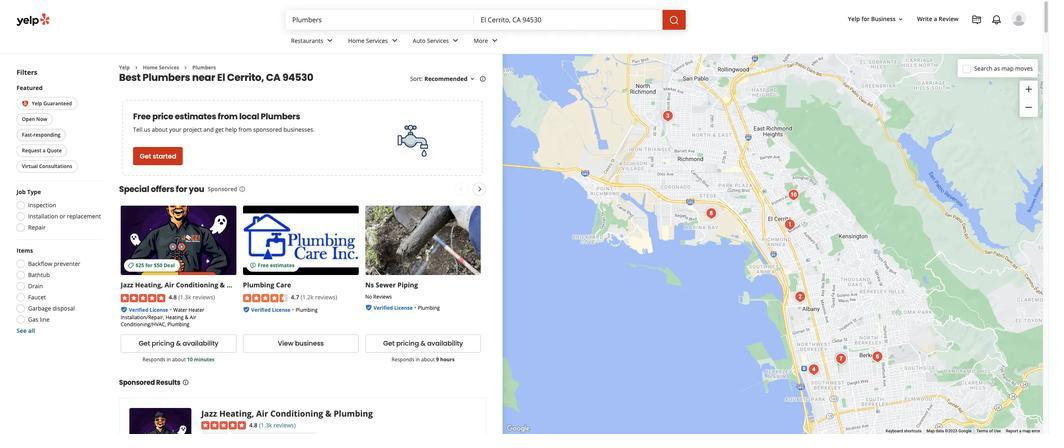 Task type: describe. For each thing, give the bounding box(es) containing it.
in for jazz heating, air conditioning & plumbing
[[167, 356, 171, 364]]

write a review
[[918, 15, 959, 23]]

shortcuts
[[905, 429, 922, 434]]

license for plumbing care
[[272, 307, 291, 314]]

0 vertical spatial jazz heating, air conditioning & plumbing
[[121, 281, 258, 290]]

free for price
[[133, 111, 151, 123]]

replacement
[[67, 213, 101, 221]]

plumbers inside free price estimates from local plumbers tell us about your project and get help from sponsored businesses.
[[261, 111, 300, 123]]

about for jazz heating, air conditioning & plumbing
[[172, 356, 186, 364]]

guaranteed
[[43, 100, 72, 107]]

gas line
[[28, 316, 50, 324]]

business
[[295, 339, 324, 349]]

projects image
[[972, 15, 982, 25]]

responds for jazz heating, air conditioning & plumbing
[[143, 356, 165, 364]]

free price estimates from local plumbers tell us about your project and get help from sponsored businesses.
[[133, 111, 315, 134]]

pricing for ns sewer piping
[[397, 339, 419, 349]]

report a map error
[[1007, 429, 1041, 434]]

keyboard shortcuts
[[886, 429, 922, 434]]

featured
[[17, 84, 43, 92]]

water
[[173, 307, 187, 314]]

your
[[169, 126, 182, 134]]

keyboard
[[886, 429, 904, 434]]

view business link
[[243, 335, 359, 353]]

1 vertical spatial heating,
[[219, 409, 254, 420]]

and
[[204, 126, 214, 134]]

yelp link
[[119, 64, 130, 71]]

conditioning for jazz heating, air conditioning & plumbing link to the bottom
[[271, 409, 323, 420]]

for for yelp for business
[[862, 15, 870, 23]]

1 vertical spatial home services
[[143, 64, 179, 71]]

map for moves
[[1002, 64, 1014, 72]]

pricing for jazz heating, air conditioning & plumbing
[[152, 339, 175, 349]]

$25 for $50 deal
[[136, 262, 175, 269]]

0 vertical spatial from
[[218, 111, 238, 123]]

search image
[[670, 15, 680, 25]]

1 horizontal spatial reviews)
[[274, 422, 296, 430]]

©2023
[[946, 429, 958, 434]]

terms of use link
[[977, 429, 1002, 434]]

best plumbers near el cerrito, ca 94530
[[119, 71, 314, 85]]

sort:
[[410, 75, 423, 83]]

verified license button for jazz heating, air conditioning & plumbing
[[129, 306, 168, 314]]

write a review link
[[915, 12, 963, 27]]

mauro's plumbing image
[[782, 217, 799, 233]]

1 vertical spatial jazz heating, air conditioning & plumbing link
[[201, 409, 373, 420]]

business categories element
[[285, 30, 1027, 54]]

0 vertical spatial heating,
[[135, 281, 163, 290]]

get started button
[[133, 147, 183, 166]]

plumbing care link
[[243, 281, 291, 290]]

recommended button
[[425, 75, 476, 83]]

garbage
[[28, 305, 51, 313]]

about for ns sewer piping
[[422, 356, 435, 364]]

rojas plumbing & heating image
[[703, 206, 720, 222]]

notifications image
[[992, 15, 1002, 25]]

(1.3k reviews)
[[259, 422, 296, 430]]

care
[[276, 281, 291, 290]]

virtual
[[22, 163, 38, 170]]

16 chevron right v2 image for home services
[[133, 64, 140, 71]]

water heater installation/repair, heating & air conditioning/hvac, plumbing
[[121, 307, 204, 328]]

see
[[17, 327, 27, 335]]

deal
[[164, 262, 175, 269]]

1 vertical spatial from
[[239, 126, 252, 134]]

yelp for the yelp link
[[119, 64, 130, 71]]

you
[[189, 184, 204, 195]]

24 chevron down v2 image for home services
[[390, 36, 400, 46]]

verified license for plumbing care
[[251, 307, 291, 314]]

get pricing & availability button for ns sewer piping
[[366, 335, 481, 353]]

alfa plumbing image
[[792, 289, 809, 306]]

0 vertical spatial jazz heating, air conditioning & plumbing link
[[121, 281, 258, 290]]

open now button
[[17, 114, 53, 126]]

more link
[[467, 30, 507, 54]]

items
[[17, 247, 33, 255]]

0 horizontal spatial services
[[159, 64, 179, 71]]

estimates inside free price estimates from local plumbers tell us about your project and get help from sponsored businesses.
[[175, 111, 216, 123]]

request a quote button
[[17, 145, 67, 157]]

of
[[990, 429, 994, 434]]

search as map moves
[[975, 64, 1034, 72]]

1 vertical spatial estimates
[[270, 262, 295, 269]]

free price estimates from local plumbers image
[[394, 121, 435, 162]]

moves
[[1016, 64, 1034, 72]]

4.8 (1.3k reviews)
[[169, 294, 215, 302]]

map data ©2023 google
[[927, 429, 972, 434]]

option group containing job type
[[14, 188, 103, 235]]

a for write
[[935, 15, 938, 23]]

get
[[215, 126, 224, 134]]

yelp for yelp guaranteed
[[32, 100, 42, 107]]

0 horizontal spatial (1.3k
[[178, 294, 191, 302]]

16 deal v2 image
[[127, 263, 134, 269]]

& inside 'water heater installation/repair, heating & air conditioning/hvac, plumbing'
[[185, 314, 189, 321]]

24 chevron down v2 image for more
[[490, 36, 500, 46]]

9
[[436, 356, 439, 364]]

(1.3k reviews) link
[[259, 421, 296, 430]]

16 free estimates v2 image
[[250, 263, 256, 269]]

keyboard shortcuts button
[[886, 429, 922, 435]]

availability for ns sewer piping
[[427, 339, 463, 349]]

piping
[[398, 281, 418, 290]]

yelp guaranteed button
[[17, 97, 77, 110]]

verified for jazz heating, air conditioning & plumbing
[[129, 307, 148, 314]]

sponsored for sponsored results
[[119, 378, 155, 388]]

get started
[[140, 152, 176, 161]]

16 verified v2 image for jazz heating, air conditioning & plumbing
[[121, 307, 127, 313]]

yelp for business button
[[845, 12, 908, 27]]

total plumbing services image
[[806, 362, 823, 378]]

sponsored results
[[119, 378, 181, 388]]

16 info v2 image for special offers for you
[[239, 186, 246, 193]]

auto services link
[[406, 30, 467, 54]]

home inside business categories element
[[348, 37, 365, 45]]

responds for ns sewer piping
[[392, 356, 415, 364]]

1 vertical spatial jazz heating, air conditioning & plumbing
[[201, 409, 373, 420]]

erwyn's plumbing inc. image
[[833, 351, 850, 368]]

fast-responding
[[22, 132, 60, 139]]

installation/repair,
[[121, 314, 164, 321]]

0 horizontal spatial plumbers
[[143, 71, 190, 85]]

more
[[474, 37, 488, 45]]

project
[[183, 126, 202, 134]]

verified license button for ns sewer piping
[[374, 304, 413, 312]]

verified license for jazz heating, air conditioning & plumbing
[[129, 307, 168, 314]]

see all button
[[17, 327, 35, 335]]

gas
[[28, 316, 38, 324]]

0 horizontal spatial 4.8 star rating image
[[121, 294, 165, 303]]

16 verified v2 image for plumbing care
[[243, 307, 250, 313]]

conditioning for the top jazz heating, air conditioning & plumbing link
[[176, 281, 218, 290]]

get pricing & availability for jazz heating, air conditioning & plumbing
[[139, 339, 219, 349]]

drummer plumber image
[[833, 351, 850, 368]]

verified license button for plumbing care
[[251, 306, 291, 314]]

preventer
[[54, 260, 80, 268]]

best
[[119, 71, 141, 85]]

24 chevron down v2 image for restaurants
[[325, 36, 335, 46]]

availability for jazz heating, air conditioning & plumbing
[[183, 339, 219, 349]]

responds in about 9 hours
[[392, 356, 455, 364]]

free estimates
[[258, 262, 295, 269]]

1 horizontal spatial plumbers
[[192, 64, 216, 71]]

consultations
[[39, 163, 72, 170]]

terms
[[977, 429, 989, 434]]

type
[[27, 188, 41, 196]]

0 vertical spatial home services link
[[342, 30, 406, 54]]

next image
[[475, 185, 485, 195]]

1 horizontal spatial (1.3k
[[259, 422, 272, 430]]

filters
[[17, 68, 37, 77]]

tyler b. image
[[1012, 11, 1027, 26]]

get inside button
[[140, 152, 151, 161]]

0 horizontal spatial home services link
[[143, 64, 179, 71]]

responding
[[33, 132, 60, 139]]

map region
[[489, 0, 1050, 435]]

results
[[156, 378, 181, 388]]

write
[[918, 15, 933, 23]]

near
[[192, 71, 215, 85]]

open
[[22, 116, 35, 123]]

4.8 for 4.8 (1.3k reviews)
[[169, 294, 177, 302]]

use
[[995, 429, 1002, 434]]

el
[[217, 71, 225, 85]]



Task type: vqa. For each thing, say whether or not it's contained in the screenshot.
Add friends ICON
no



Task type: locate. For each thing, give the bounding box(es) containing it.
responds in about 10 minutes
[[143, 356, 215, 364]]

for inside $25 for $50 deal link
[[145, 262, 153, 269]]

16 chevron right v2 image right the yelp link
[[133, 64, 140, 71]]

installation or replacement
[[28, 213, 101, 221]]

for left you
[[176, 184, 187, 195]]

get
[[140, 152, 151, 161], [139, 339, 150, 349], [383, 339, 395, 349]]

services inside home services link
[[366, 37, 388, 45]]

plumbers right best at the left of the page
[[143, 71, 190, 85]]

home down find 'field'
[[348, 37, 365, 45]]

services down find 'field'
[[366, 37, 388, 45]]

1 horizontal spatial air
[[190, 314, 196, 321]]

responds left 9
[[392, 356, 415, 364]]

license down 4.7 star rating image
[[272, 307, 291, 314]]

map for error
[[1023, 429, 1031, 434]]

from up help
[[218, 111, 238, 123]]

jazz heating, air conditioning & plumbing link up (1.3k reviews) link
[[201, 409, 373, 420]]

2 horizontal spatial 16 info v2 image
[[480, 76, 486, 82]]

1 vertical spatial option group
[[14, 247, 103, 336]]

air for the top jazz heating, air conditioning & plumbing link
[[165, 281, 174, 290]]

home services inside business categories element
[[348, 37, 388, 45]]

verified for plumbing care
[[251, 307, 271, 314]]

4.7 star rating image
[[243, 294, 288, 303]]

2 24 chevron down v2 image from the left
[[390, 36, 400, 46]]

verified license for ns sewer piping
[[374, 305, 413, 312]]

$25
[[136, 262, 144, 269]]

from down local
[[239, 126, 252, 134]]

option group containing items
[[14, 247, 103, 336]]

0 horizontal spatial responds
[[143, 356, 165, 364]]

a inside "link"
[[935, 15, 938, 23]]

2 vertical spatial air
[[256, 409, 268, 420]]

responds
[[143, 356, 165, 364], [392, 356, 415, 364]]

0 horizontal spatial 24 chevron down v2 image
[[325, 36, 335, 46]]

air down deal
[[165, 281, 174, 290]]

everest plumbing image
[[786, 187, 802, 204]]

2 horizontal spatial for
[[862, 15, 870, 23]]

1 vertical spatial 4.8 star rating image
[[201, 422, 246, 430]]

sewer
[[376, 281, 396, 290]]

24 chevron down v2 image inside home services link
[[390, 36, 400, 46]]

24 chevron down v2 image for auto services
[[451, 36, 461, 46]]

air up 4.8 link
[[256, 409, 268, 420]]

24 chevron down v2 image right auto services
[[451, 36, 461, 46]]

24 chevron down v2 image left auto
[[390, 36, 400, 46]]

4.7
[[291, 294, 299, 302]]

10
[[187, 356, 193, 364]]

businesses.
[[284, 126, 315, 134]]

reviews) for care
[[315, 294, 337, 302]]

verified license down reviews on the left bottom of page
[[374, 305, 413, 312]]

0 vertical spatial option group
[[14, 188, 103, 235]]

1 vertical spatial for
[[176, 184, 187, 195]]

reviews) right 4.8 link
[[274, 422, 296, 430]]

home services
[[348, 37, 388, 45], [143, 64, 179, 71]]

get pricing & availability button for jazz heating, air conditioning & plumbing
[[121, 335, 237, 353]]

sponsored for sponsored
[[208, 185, 238, 193]]

0 horizontal spatial jazz
[[121, 281, 133, 290]]

1 horizontal spatial verified license button
[[251, 306, 291, 314]]

16 chevron down v2 image for recommended
[[469, 76, 476, 82]]

4.8 star rating image left 4.8 link
[[201, 422, 246, 430]]

special offers for you
[[119, 184, 204, 195]]

plumbers left el
[[192, 64, 216, 71]]

1 vertical spatial conditioning
[[271, 409, 323, 420]]

1 get pricing & availability from the left
[[139, 339, 219, 349]]

24 chevron down v2 image
[[451, 36, 461, 46], [490, 36, 500, 46]]

1 horizontal spatial get pricing & availability button
[[366, 335, 481, 353]]

16 verified v2 image up installation/repair,
[[121, 307, 127, 313]]

reviews) for heating,
[[193, 294, 215, 302]]

1 horizontal spatial license
[[272, 307, 291, 314]]

1 horizontal spatial verified
[[251, 307, 271, 314]]

0 horizontal spatial from
[[218, 111, 238, 123]]

1 horizontal spatial free
[[258, 262, 269, 269]]

get left started
[[140, 152, 151, 161]]

services left plumbers link on the top left
[[159, 64, 179, 71]]

(1.2k
[[301, 294, 314, 302]]

superior plumbing & drain cleaning service image
[[660, 108, 677, 125]]

reviews)
[[193, 294, 215, 302], [315, 294, 337, 302], [274, 422, 296, 430]]

0 horizontal spatial a
[[43, 147, 46, 154]]

16 verified v2 image down 4.7 star rating image
[[243, 307, 250, 313]]

0 vertical spatial home
[[348, 37, 365, 45]]

2 responds from the left
[[392, 356, 415, 364]]

None search field
[[286, 10, 688, 30]]

0 vertical spatial map
[[1002, 64, 1014, 72]]

for left $50
[[145, 262, 153, 269]]

report a map error link
[[1007, 429, 1041, 434]]

home services down find 'field'
[[348, 37, 388, 45]]

job
[[17, 188, 26, 196]]

virtual consultations button
[[17, 161, 78, 173]]

$50
[[154, 262, 163, 269]]

yelp inside user actions element
[[849, 15, 861, 23]]

1 horizontal spatial heating,
[[219, 409, 254, 420]]

about left 10
[[172, 356, 186, 364]]

94530
[[283, 71, 314, 85]]

heating, up 4.8 link
[[219, 409, 254, 420]]

24 chevron down v2 image inside restaurants link
[[325, 36, 335, 46]]

air down heater
[[190, 314, 196, 321]]

0 horizontal spatial none field
[[292, 15, 468, 24]]

price
[[152, 111, 173, 123]]

map
[[1002, 64, 1014, 72], [1023, 429, 1031, 434]]

hours
[[441, 356, 455, 364]]

special
[[119, 184, 149, 195]]

2 in from the left
[[416, 356, 420, 364]]

(1.3k
[[178, 294, 191, 302], [259, 422, 272, 430]]

1 horizontal spatial a
[[935, 15, 938, 23]]

4.8 star rating image
[[121, 294, 165, 303], [201, 422, 246, 430]]

in left 9
[[416, 356, 420, 364]]

2 get pricing & availability button from the left
[[366, 335, 481, 353]]

2 horizontal spatial verified
[[374, 305, 393, 312]]

jazz heating, air conditioning & plumbing link up 4.8 (1.3k reviews)
[[121, 281, 258, 290]]

2 vertical spatial a
[[1020, 429, 1022, 434]]

1 horizontal spatial about
[[172, 356, 186, 364]]

1 horizontal spatial pricing
[[397, 339, 419, 349]]

1 24 chevron down v2 image from the left
[[451, 36, 461, 46]]

2 horizontal spatial about
[[422, 356, 435, 364]]

0 vertical spatial 4.8 star rating image
[[121, 294, 165, 303]]

home services link right best at the left of the page
[[143, 64, 179, 71]]

home services right best at the left of the page
[[143, 64, 179, 71]]

a for report
[[1020, 429, 1022, 434]]

heating
[[166, 314, 184, 321]]

local
[[239, 111, 259, 123]]

0 vertical spatial home services
[[348, 37, 388, 45]]

auto services
[[413, 37, 449, 45]]

1 horizontal spatial 16 chevron right v2 image
[[183, 64, 189, 71]]

about inside free price estimates from local plumbers tell us about your project and get help from sponsored businesses.
[[152, 126, 168, 134]]

air inside 'water heater installation/repair, heating & air conditioning/hvac, plumbing'
[[190, 314, 196, 321]]

(1.3k up water
[[178, 294, 191, 302]]

0 horizontal spatial 16 info v2 image
[[182, 380, 189, 386]]

a right write
[[935, 15, 938, 23]]

24 chevron down v2 image inside auto services link
[[451, 36, 461, 46]]

responds up the sponsored results
[[143, 356, 165, 364]]

about
[[152, 126, 168, 134], [172, 356, 186, 364], [422, 356, 435, 364]]

minutes
[[194, 356, 215, 364]]

license down ns sewer piping no reviews
[[395, 305, 413, 312]]

error
[[1032, 429, 1041, 434]]

0 horizontal spatial air
[[165, 281, 174, 290]]

none field find
[[292, 15, 468, 24]]

all
[[28, 327, 35, 335]]

no
[[366, 294, 372, 301]]

yelp inside featured group
[[32, 100, 42, 107]]

sponsored right you
[[208, 185, 238, 193]]

disposal
[[53, 305, 75, 313]]

16 chevron down v2 image right recommended
[[469, 76, 476, 82]]

16 chevron right v2 image left plumbers link on the top left
[[183, 64, 189, 71]]

0 horizontal spatial get pricing & availability
[[139, 339, 219, 349]]

a for request
[[43, 147, 46, 154]]

0 horizontal spatial availability
[[183, 339, 219, 349]]

0 vertical spatial 4.8
[[169, 294, 177, 302]]

estimates up the care
[[270, 262, 295, 269]]

none field near
[[481, 15, 656, 24]]

repair
[[28, 224, 46, 232]]

4.8 star rating image up installation/repair,
[[121, 294, 165, 303]]

1 horizontal spatial in
[[416, 356, 420, 364]]

previous image
[[456, 185, 466, 195]]

map left error
[[1023, 429, 1031, 434]]

24 chevron down v2 image inside more "link"
[[490, 36, 500, 46]]

home services link
[[342, 30, 406, 54], [143, 64, 179, 71]]

jazz heating, air conditioning & plumbing up (1.3k reviews) link
[[201, 409, 373, 420]]

ca
[[266, 71, 281, 85]]

verified
[[374, 305, 393, 312], [129, 307, 148, 314], [251, 307, 271, 314]]

1 vertical spatial air
[[190, 314, 196, 321]]

sponsored left results
[[119, 378, 155, 388]]

1 vertical spatial map
[[1023, 429, 1031, 434]]

services for 24 chevron down v2 image inside auto services link
[[427, 37, 449, 45]]

faucet
[[28, 294, 46, 302]]

map right the as
[[1002, 64, 1014, 72]]

request
[[22, 147, 41, 154]]

reviews) right (1.2k
[[315, 294, 337, 302]]

verified license up installation/repair,
[[129, 307, 168, 314]]

0 horizontal spatial in
[[167, 356, 171, 364]]

get up 'responds in about 9 hours'
[[383, 339, 395, 349]]

0 horizontal spatial reviews)
[[193, 294, 215, 302]]

get for jazz heating, air conditioning & plumbing
[[139, 339, 150, 349]]

1 option group from the top
[[14, 188, 103, 235]]

from
[[218, 111, 238, 123], [239, 126, 252, 134]]

1 get pricing & availability button from the left
[[121, 335, 237, 353]]

2 16 chevron right v2 image from the left
[[183, 64, 189, 71]]

1 vertical spatial (1.3k
[[259, 422, 272, 430]]

review
[[939, 15, 959, 23]]

4.7 (1.2k reviews)
[[291, 294, 337, 302]]

&
[[220, 281, 225, 290], [185, 314, 189, 321], [176, 339, 181, 349], [421, 339, 426, 349], [326, 409, 332, 420]]

0 horizontal spatial conditioning
[[176, 281, 218, 290]]

a
[[935, 15, 938, 23], [43, 147, 46, 154], [1020, 429, 1022, 434]]

0 vertical spatial 16 chevron down v2 image
[[898, 16, 905, 23]]

1 horizontal spatial 16 verified v2 image
[[243, 307, 250, 313]]

(1.3k right 4.8 link
[[259, 422, 272, 430]]

2 16 verified v2 image from the left
[[243, 307, 250, 313]]

ns sewer piping no reviews
[[366, 281, 418, 301]]

1 vertical spatial a
[[43, 147, 46, 154]]

about left 9
[[422, 356, 435, 364]]

jazz heating, air conditioning & plumbing link
[[121, 281, 258, 290], [201, 409, 373, 420]]

auto
[[413, 37, 426, 45]]

plumbing inside 'water heater installation/repair, heating & air conditioning/hvac, plumbing'
[[168, 321, 190, 328]]

free
[[133, 111, 151, 123], [258, 262, 269, 269]]

Find text field
[[292, 15, 468, 24]]

ns
[[366, 281, 374, 290]]

2 horizontal spatial plumbers
[[261, 111, 300, 123]]

1 horizontal spatial 4.8 star rating image
[[201, 422, 246, 430]]

2 pricing from the left
[[397, 339, 419, 349]]

services right auto
[[427, 37, 449, 45]]

heating,
[[135, 281, 163, 290], [219, 409, 254, 420]]

2 vertical spatial 16 info v2 image
[[182, 380, 189, 386]]

plumbing
[[227, 281, 258, 290], [243, 281, 274, 290], [418, 305, 440, 312], [296, 307, 318, 314], [168, 321, 190, 328], [334, 409, 373, 420]]

started
[[153, 152, 176, 161]]

1 24 chevron down v2 image from the left
[[325, 36, 335, 46]]

2 24 chevron down v2 image from the left
[[490, 36, 500, 46]]

services for 24 chevron down v2 icon inside the home services link
[[366, 37, 388, 45]]

jazz for jazz heating, air conditioning & plumbing link to the bottom
[[201, 409, 217, 420]]

2 option group from the top
[[14, 247, 103, 336]]

1 horizontal spatial 16 info v2 image
[[239, 186, 246, 193]]

estimates up project
[[175, 111, 216, 123]]

yelp for yelp for business
[[849, 15, 861, 23]]

conditioning up (1.3k reviews) link
[[271, 409, 323, 420]]

1 availability from the left
[[183, 339, 219, 349]]

1 responds from the left
[[143, 356, 165, 364]]

zoom in image
[[1025, 84, 1035, 94]]

16 verified v2 image
[[121, 307, 127, 313], [243, 307, 250, 313]]

featured group
[[15, 84, 103, 175]]

google image
[[505, 424, 532, 435]]

google
[[959, 429, 972, 434]]

1 none field from the left
[[292, 15, 468, 24]]

home
[[348, 37, 365, 45], [143, 64, 158, 71]]

1 horizontal spatial 24 chevron down v2 image
[[490, 36, 500, 46]]

0 vertical spatial estimates
[[175, 111, 216, 123]]

verified down 4.7 star rating image
[[251, 307, 271, 314]]

license up heating
[[150, 307, 168, 314]]

backflow preventer
[[28, 260, 80, 268]]

0 horizontal spatial pricing
[[152, 339, 175, 349]]

help
[[225, 126, 237, 134]]

16 chevron down v2 image right business
[[898, 16, 905, 23]]

16 chevron down v2 image inside recommended popup button
[[469, 76, 476, 82]]

availability up hours
[[427, 339, 463, 349]]

1 vertical spatial home
[[143, 64, 158, 71]]

in left 10
[[167, 356, 171, 364]]

1 vertical spatial yelp
[[119, 64, 130, 71]]

24 chevron down v2 image right restaurants
[[325, 36, 335, 46]]

sponsored
[[253, 126, 282, 134]]

16 chevron right v2 image
[[133, 64, 140, 71], [183, 64, 189, 71]]

ns sewer piping link
[[366, 281, 418, 290]]

1 horizontal spatial none field
[[481, 15, 656, 24]]

2 get pricing & availability from the left
[[383, 339, 463, 349]]

pricing
[[152, 339, 175, 349], [397, 339, 419, 349]]

0 horizontal spatial home
[[143, 64, 158, 71]]

about right us
[[152, 126, 168, 134]]

fast-
[[22, 132, 33, 139]]

Near text field
[[481, 15, 656, 24]]

1 horizontal spatial for
[[176, 184, 187, 195]]

1 horizontal spatial home
[[348, 37, 365, 45]]

free inside free price estimates from local plumbers tell us about your project and get help from sponsored businesses.
[[133, 111, 151, 123]]

16 yelp guaranteed v2 image
[[22, 101, 29, 107]]

a right report
[[1020, 429, 1022, 434]]

option group
[[14, 188, 103, 235], [14, 247, 103, 336]]

0 vertical spatial (1.3k
[[178, 294, 191, 302]]

1 16 verified v2 image from the left
[[121, 307, 127, 313]]

get for ns sewer piping
[[383, 339, 395, 349]]

free right 16 free estimates v2 image at the left of the page
[[258, 262, 269, 269]]

16 info v2 image for best plumbers near el cerrito, ca 94530
[[480, 76, 486, 82]]

4.8 up water
[[169, 294, 177, 302]]

yelp for business
[[849, 15, 896, 23]]

1 horizontal spatial estimates
[[270, 262, 295, 269]]

24 chevron down v2 image
[[325, 36, 335, 46], [390, 36, 400, 46]]

1 vertical spatial home services link
[[143, 64, 179, 71]]

2 horizontal spatial license
[[395, 305, 413, 312]]

verified down reviews on the left bottom of page
[[374, 305, 393, 312]]

1 horizontal spatial home services
[[348, 37, 388, 45]]

restaurants
[[291, 37, 324, 45]]

get down conditioning/hvac,
[[139, 339, 150, 349]]

16 chevron down v2 image
[[898, 16, 905, 23], [469, 76, 476, 82]]

free up the tell
[[133, 111, 151, 123]]

conditioning/hvac,
[[121, 321, 166, 328]]

license for jazz heating, air conditioning & plumbing
[[150, 307, 168, 314]]

services inside auto services link
[[427, 37, 449, 45]]

verified up installation/repair,
[[129, 307, 148, 314]]

user actions element
[[842, 10, 1039, 61]]

16 info v2 image
[[480, 76, 486, 82], [239, 186, 246, 193], [182, 380, 189, 386]]

license for ns sewer piping
[[395, 305, 413, 312]]

free estimates link
[[243, 206, 359, 276]]

1 pricing from the left
[[152, 339, 175, 349]]

0 horizontal spatial sponsored
[[119, 378, 155, 388]]

2 vertical spatial yelp
[[32, 100, 42, 107]]

see all
[[17, 327, 35, 335]]

0 vertical spatial jazz
[[121, 281, 133, 290]]

open now
[[22, 116, 47, 123]]

1 horizontal spatial yelp
[[119, 64, 130, 71]]

verified license down 4.7 star rating image
[[251, 307, 291, 314]]

virtual consultations
[[22, 163, 72, 170]]

0 horizontal spatial estimates
[[175, 111, 216, 123]]

0 horizontal spatial heating,
[[135, 281, 163, 290]]

0 vertical spatial air
[[165, 281, 174, 290]]

sponsored
[[208, 185, 238, 193], [119, 378, 155, 388]]

0 horizontal spatial 16 verified v2 image
[[121, 307, 127, 313]]

1 16 chevron right v2 image from the left
[[133, 64, 140, 71]]

0 vertical spatial conditioning
[[176, 281, 218, 290]]

plumbers link
[[192, 64, 216, 71]]

verified license button down 4.7 star rating image
[[251, 306, 291, 314]]

group
[[1020, 81, 1039, 117]]

heating, down $25 for $50 deal
[[135, 281, 163, 290]]

1 horizontal spatial from
[[239, 126, 252, 134]]

drain
[[28, 283, 43, 291]]

in for ns sewer piping
[[416, 356, 420, 364]]

home services link down find 'field'
[[342, 30, 406, 54]]

1 vertical spatial 16 chevron down v2 image
[[469, 76, 476, 82]]

2 availability from the left
[[427, 339, 463, 349]]

verified for ns sewer piping
[[374, 305, 393, 312]]

jazz heating, air conditioning & plumbing up 4.8 (1.3k reviews)
[[121, 281, 258, 290]]

2 vertical spatial for
[[145, 262, 153, 269]]

0 vertical spatial sponsored
[[208, 185, 238, 193]]

16 chevron down v2 image inside yelp for business button
[[898, 16, 905, 23]]

for for $25 for $50 deal
[[145, 262, 153, 269]]

jazz for the top jazz heating, air conditioning & plumbing link
[[121, 281, 133, 290]]

24 chevron down v2 image right more
[[490, 36, 500, 46]]

1 vertical spatial 4.8
[[249, 422, 258, 430]]

get pricing & availability for ns sewer piping
[[383, 339, 463, 349]]

16 chevron right v2 image for plumbers
[[183, 64, 189, 71]]

16 chevron down v2 image for yelp for business
[[898, 16, 905, 23]]

search
[[975, 64, 993, 72]]

0 vertical spatial a
[[935, 15, 938, 23]]

availability up minutes
[[183, 339, 219, 349]]

for inside yelp for business button
[[862, 15, 870, 23]]

get pricing & availability up responds in about 10 minutes
[[139, 339, 219, 349]]

4.8 left (1.3k reviews)
[[249, 422, 258, 430]]

conditioning up 4.8 (1.3k reviews)
[[176, 281, 218, 290]]

plumbers up 'sponsored'
[[261, 111, 300, 123]]

a left quote
[[43, 147, 46, 154]]

yelp
[[849, 15, 861, 23], [119, 64, 130, 71], [32, 100, 42, 107]]

1 horizontal spatial sponsored
[[208, 185, 238, 193]]

verified license button down reviews on the left bottom of page
[[374, 304, 413, 312]]

0 horizontal spatial for
[[145, 262, 153, 269]]

0 horizontal spatial map
[[1002, 64, 1014, 72]]

1 in from the left
[[167, 356, 171, 364]]

a inside button
[[43, 147, 46, 154]]

0 horizontal spatial 16 chevron right v2 image
[[133, 64, 140, 71]]

free for estimates
[[258, 262, 269, 269]]

reviews) up heater
[[193, 294, 215, 302]]

line
[[40, 316, 50, 324]]

get pricing & availability button up 'responds in about 9 hours'
[[366, 335, 481, 353]]

0 horizontal spatial get pricing & availability button
[[121, 335, 237, 353]]

zoom out image
[[1025, 103, 1035, 113]]

16 verified v2 image
[[366, 305, 372, 312]]

0 horizontal spatial verified
[[129, 307, 148, 314]]

get pricing & availability button up responds in about 10 minutes
[[121, 335, 237, 353]]

home right best at the left of the page
[[143, 64, 158, 71]]

0 vertical spatial yelp
[[849, 15, 861, 23]]

for left business
[[862, 15, 870, 23]]

None field
[[292, 15, 468, 24], [481, 15, 656, 24]]

cerrito,
[[227, 71, 264, 85]]

1 vertical spatial free
[[258, 262, 269, 269]]

air for jazz heating, air conditioning & plumbing link to the bottom
[[256, 409, 268, 420]]

verified license button up installation/repair,
[[129, 306, 168, 314]]

0 horizontal spatial yelp
[[32, 100, 42, 107]]

1 horizontal spatial jazz
[[201, 409, 217, 420]]

reviews
[[374, 294, 392, 301]]

2 none field from the left
[[481, 15, 656, 24]]

j j rooter & plumbing image
[[870, 349, 886, 366]]

pricing up responds in about 10 minutes
[[152, 339, 175, 349]]

fast-responding button
[[17, 129, 66, 142]]

4.8 for 4.8
[[249, 422, 258, 430]]

pricing up 'responds in about 9 hours'
[[397, 339, 419, 349]]

get pricing & availability up 'responds in about 9 hours'
[[383, 339, 463, 349]]

for
[[862, 15, 870, 23], [176, 184, 187, 195], [145, 262, 153, 269]]



